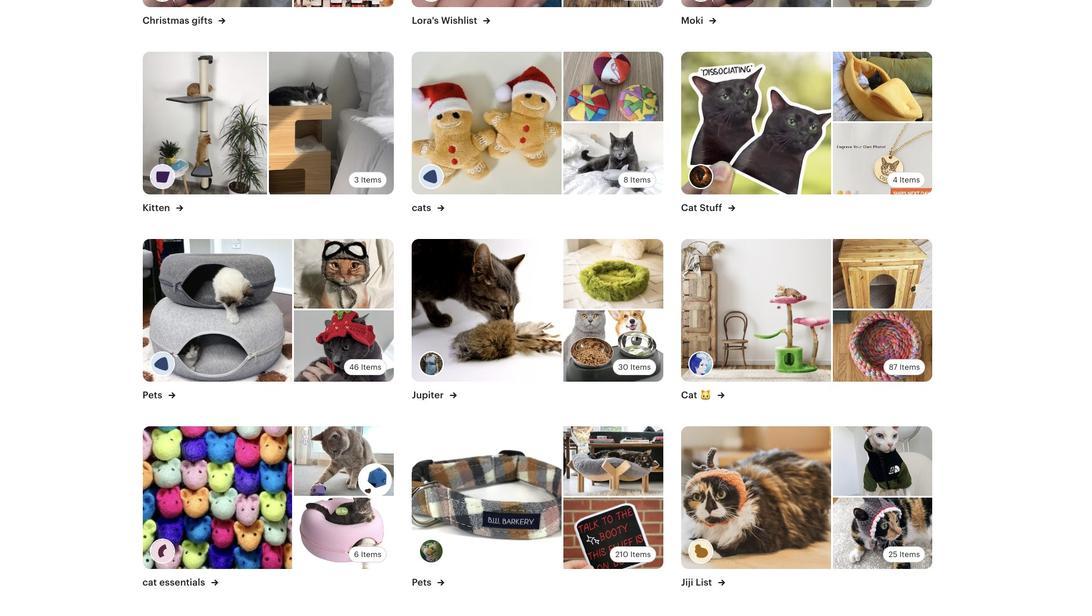 Task type: locate. For each thing, give the bounding box(es) containing it.
8
[[624, 176, 629, 185]]

items right 87
[[900, 363, 921, 372]]

hen's wing whisk broom, hand tied, havencroft farm broom, natural broom corn, functional art broom image
[[564, 0, 664, 7]]

prison name board cat toy, custom cat toy catnip toy personalized cat toy funny cat toy handmade cat toy costume jail name board cat toy image
[[143, 0, 293, 7], [682, 0, 832, 7]]

items
[[361, 176, 382, 185], [631, 176, 651, 185], [900, 176, 921, 185], [361, 363, 382, 372], [631, 363, 651, 372], [900, 363, 921, 372], [361, 551, 382, 560], [631, 551, 651, 560], [900, 551, 921, 560]]

lora's wishlist link
[[412, 14, 491, 27]]

jordan image
[[419, 352, 444, 377]]

items right 46
[[361, 363, 382, 372]]

0 horizontal spatial pets
[[143, 390, 165, 401]]

2 prison name board cat toy, custom cat toy catnip toy personalized cat toy funny cat toy handmade cat toy costume jail name board cat toy image from the left
[[682, 0, 832, 7]]

0 vertical spatial cat
[[682, 203, 698, 214]]

210 items
[[616, 551, 651, 560]]

wool mouse cat toy - choose your color image
[[143, 427, 293, 570]]

handmade banana cat and dog bed - contemporary pet furniture, cat bed cave, adorable cat bed, stylish cat furniture, perfect gift for cat image
[[833, 52, 933, 123]]

pets link for 46 items
[[143, 390, 175, 402]]

items for 210 items
[[631, 551, 651, 560]]

moki link
[[682, 14, 717, 27]]

cat 🐱
[[682, 390, 715, 401]]

6
[[354, 551, 359, 560]]

chunky crocheted cat bed in rainbow riot image
[[833, 311, 933, 382]]

0 horizontal spatial pets link
[[143, 390, 175, 402]]

items for 3 items
[[361, 176, 382, 185]]

cat stuff
[[682, 203, 725, 214]]

rabbit fur and feathers cat toy, ethical fur, fetch toy, teaser toy, rattle cat toy, real rabbit fur cat toy image
[[412, 239, 562, 382]]

lora's
[[412, 15, 439, 26]]

d20 treat dispenser for cats, slow feeder cat toy, upgraded - adjustable hole size from beginner to expert level image
[[294, 427, 394, 499]]

large green sheepskin cat bed | sheepskin dog bed | cat pouf | dog pouf | sheepskin cat mat | dog mat | green pet bed | fur pet bed image
[[564, 239, 664, 311]]

1 horizontal spatial pets
[[412, 578, 434, 589]]

dog puzzle 3 tired/multi level interactive cognitive treat dispenser image
[[833, 0, 933, 7]]

1 horizontal spatial pets link
[[412, 577, 445, 590]]

87 items
[[890, 363, 921, 372]]

items right 3
[[361, 176, 382, 185]]

items right 210
[[631, 551, 651, 560]]

cat 🐱 link
[[682, 390, 725, 402]]

0 horizontal spatial prison name board cat toy, custom cat toy catnip toy personalized cat toy funny cat toy handmade cat toy costume jail name board cat toy image
[[143, 0, 293, 7]]

pets
[[143, 390, 165, 401], [412, 578, 434, 589]]

wooden cat tree tower, wood floral cat tree tower, modern cat tree, cat furniture, cat gift, luxury cat condo, flower cat tree, size xl image
[[682, 239, 832, 382]]

cat left stuff
[[682, 203, 698, 214]]

jiji
[[682, 578, 694, 589]]

cat left the 🐱
[[682, 390, 698, 401]]

items right "30"
[[631, 363, 651, 372]]

1 vertical spatial cat
[[682, 390, 698, 401]]

items right "6"
[[361, 551, 382, 560]]

cat
[[682, 203, 698, 214], [682, 390, 698, 401]]

0 vertical spatial pets link
[[143, 390, 175, 402]]

christmas gifts
[[143, 15, 215, 26]]

1 horizontal spatial prison name board cat toy, custom cat toy catnip toy personalized cat toy funny cat toy handmade cat toy costume jail name board cat toy image
[[682, 0, 832, 7]]

christmas
[[143, 15, 190, 26]]

romi image
[[419, 540, 444, 565]]

items for 30 items
[[631, 363, 651, 372]]

2 cat from the top
[[682, 390, 698, 401]]

santa gingerbread christmas catnip cat toy image
[[412, 52, 562, 195]]

gifts
[[192, 15, 213, 26]]

jupiter link
[[412, 390, 457, 402]]

pets for 210 items
[[412, 578, 434, 589]]

1 vertical spatial pets
[[412, 578, 434, 589]]

pets link
[[143, 390, 175, 402], [412, 577, 445, 590]]

items for 4 items
[[900, 176, 921, 185]]

0 vertical spatial pets
[[143, 390, 165, 401]]

essentials
[[159, 578, 205, 589]]

25
[[889, 551, 898, 560]]

list
[[696, 578, 713, 589]]

items right "25"
[[900, 551, 921, 560]]

3
[[354, 176, 359, 185]]

items right "8"
[[631, 176, 651, 185]]

aviator hat, hat for pets, hats for cats, halloween, pet costumes, cat costumes, crochet hat, pilot hat, pet hats, ready made, oona patterns image
[[294, 239, 394, 311]]

4
[[893, 176, 898, 185]]

1 vertical spatial pets link
[[412, 577, 445, 590]]

items right the 4
[[900, 176, 921, 185]]

1 cat from the top
[[682, 203, 698, 214]]

cats link
[[412, 202, 445, 214]]

charity cat shark kicker image
[[564, 123, 664, 195]]

cat tunnel bed - felt cat bed, cat tunnel, unique cat bed, warming cat bed, cat cave bed, donut cat bed, cat cave, cozy cat bed, cat gifts image
[[143, 239, 293, 382]]

3 items
[[354, 176, 382, 185]]

1 prison name board cat toy, custom cat toy catnip toy personalized cat toy funny cat toy handmade cat toy costume jail name board cat toy image from the left
[[143, 0, 293, 7]]

gnome christmas wine bottle cover, wine bottle bags,decorative wine bottle toppers, christmas decorations, table decorations, wine gift bag, image
[[294, 0, 394, 7]]

christmas gifts link
[[143, 14, 226, 27]]



Task type: describe. For each thing, give the bounding box(es) containing it.
8 items
[[624, 176, 651, 185]]

cat hat | crochet | knitted | letterbox gift | handmade | cat lady | fur buddy | accessories | new pet | friend | strawberry | image
[[294, 311, 394, 382]]

cat
[[143, 578, 157, 589]]

items for 46 items
[[361, 363, 382, 372]]

87
[[890, 363, 898, 372]]

cat tree, cat scratching post, cat scratch, cat wall furniture, cat tower, modern cat furniture, scratching post, cat shelves, gift for cats image
[[143, 52, 268, 195]]

cat for cat stuff
[[682, 203, 698, 214]]

moki
[[682, 15, 706, 26]]

dog patch for working dog, dog in training - perfect for dog vest and gear image
[[564, 499, 664, 570]]

cat essentials link
[[143, 577, 218, 590]]

🐱
[[700, 390, 712, 401]]

30
[[619, 363, 629, 372]]

items for 25 items
[[900, 551, 921, 560]]

molly image
[[689, 164, 714, 189]]

cat essentials
[[143, 578, 208, 589]]

lora's wishlist
[[412, 15, 480, 26]]

elevated cat food bowls with silicone feeding mat for cats, kittens, small dogs - anti-stress raised stainless steel pet bowl image
[[564, 311, 664, 382]]

items for 87 items
[[900, 363, 921, 372]]

items for 8 items
[[631, 176, 651, 185]]

30 items
[[619, 363, 651, 372]]

cat stuff link
[[682, 202, 736, 214]]

6 items
[[354, 551, 382, 560]]

cats
[[412, 203, 434, 214]]

custom pet portrait necklace jewelry gift dog animal lovers gift pet loss gifts for women cat mom jewelry cat lover gift personalized gift image
[[833, 123, 933, 195]]

e&p pets cat tree modern - wooden cat condo tower with hammock - for small and large indoor cats image
[[269, 52, 394, 195]]

three colors of cat coat, color blocking coat for hairless cat, winter cat clothing, gift for cat lover image
[[833, 427, 933, 499]]

4 items
[[893, 176, 921, 185]]

three handmade fleece balls for cats.  tinkle balls. cat toy image
[[564, 52, 664, 123]]

925 sterling silver tree of life charm pendant, dainty tree of life necklace,  family tree jewelry, mom grandma gift image
[[412, 0, 562, 7]]

items for 6 items
[[361, 551, 382, 560]]

prison name board cat toy, custom cat toy catnip toy personalized cat toy funny cat toy handmade cat toy costume jail name board cat toy image for christmas gifts
[[143, 0, 293, 7]]

jiji list link
[[682, 577, 726, 590]]

dissociating sticker, zoning out black cat meme, dissociative sticker, mental health decal image
[[682, 52, 832, 195]]

litter robot 3 / 4 compatible cedar enclosure image
[[833, 239, 933, 311]]

pumpkin cat hat cat accessories cat costumes cat supplies cat clothing pet costumes pet accessories pet supplies pet clothing image
[[682, 427, 832, 570]]

kitten
[[143, 203, 173, 214]]

46
[[349, 363, 359, 372]]

cattasaurus peekaboo cat cave (pink), cat donut, cat tunnel bed indoor cats for large cats, multiple cats, for cats up to 30lbs,pink cat bed image
[[294, 499, 394, 570]]

pets link for 210 items
[[412, 577, 445, 590]]

46 items
[[349, 363, 382, 372]]

wishlist
[[442, 15, 478, 26]]

cat bed with pillow / cat furniture / cat house / made of plywood / cat lover gift image
[[564, 427, 664, 499]]

prison name board cat toy, custom cat toy catnip toy personalized cat toy funny cat toy handmade cat toy costume jail name board cat toy image for moki
[[682, 0, 832, 7]]

little shark cat hat cat costumes cat clothings cat accessories pet supplies pet clothings pet accessories pet hat image
[[833, 499, 933, 570]]

25 items
[[889, 551, 921, 560]]

the fireside plaid flannel  dog collar for small to large dogs image
[[412, 427, 562, 570]]

cat for cat 🐱
[[682, 390, 698, 401]]

jupiter
[[412, 390, 447, 401]]

pets for 46 items
[[143, 390, 165, 401]]

kitten link
[[143, 202, 183, 214]]

nicole image
[[689, 352, 714, 377]]

stuff
[[700, 203, 723, 214]]

jiji list
[[682, 578, 715, 589]]

210
[[616, 551, 629, 560]]



Task type: vqa. For each thing, say whether or not it's contained in the screenshot.
the christmas inside Christmas Ornaments Png
no



